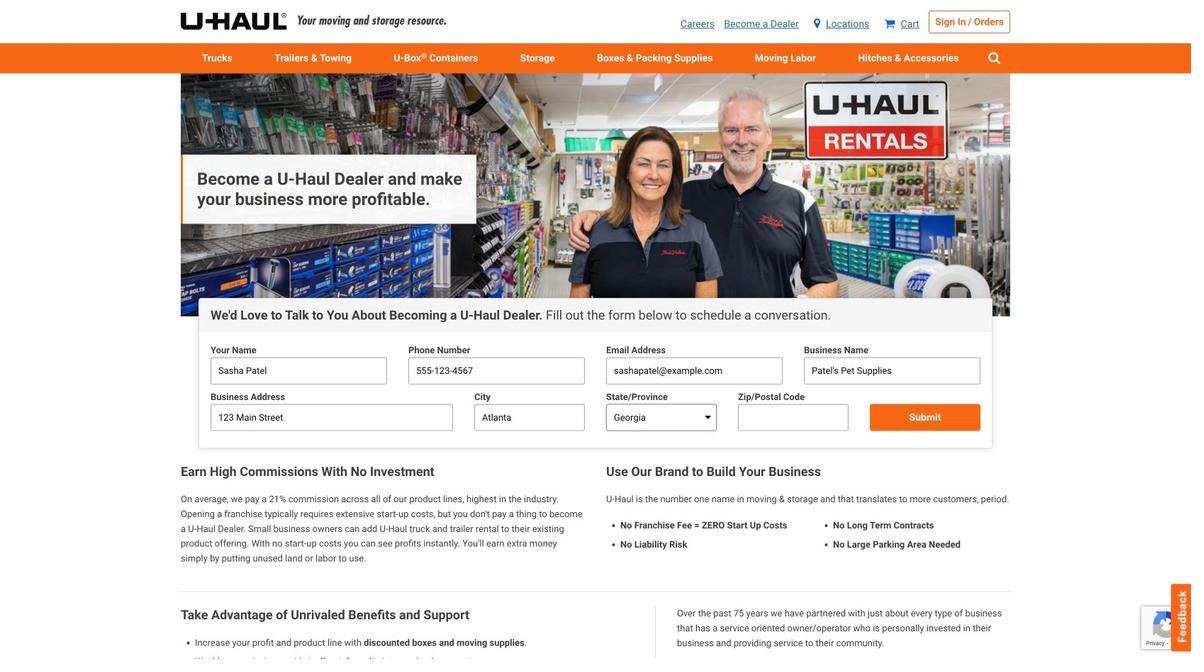 Task type: vqa. For each thing, say whether or not it's contained in the screenshot.
Visit Us On Linkedin (Opens In New Window) image
no



Task type: describe. For each thing, give the bounding box(es) containing it.
3 menu item from the left
[[499, 43, 576, 73]]

a couple inside of a u-haul store image
[[181, 73, 1011, 316]]



Task type: locate. For each thing, give the bounding box(es) containing it.
4 menu item from the left
[[576, 43, 734, 73]]

None text field
[[805, 357, 981, 384], [211, 404, 453, 431], [739, 404, 849, 431], [805, 357, 981, 384], [211, 404, 453, 431], [739, 404, 849, 431]]

2 menu item from the left
[[254, 43, 373, 73]]

menu item
[[181, 43, 254, 73], [254, 43, 373, 73], [499, 43, 576, 73], [576, 43, 734, 73], [734, 43, 838, 73], [838, 43, 981, 73]]

5 menu item from the left
[[734, 43, 838, 73]]

menu
[[181, 43, 1011, 73]]

banner
[[0, 0, 1192, 73], [181, 73, 1011, 316]]

1 menu item from the left
[[181, 43, 254, 73]]

None email field
[[607, 357, 783, 384]]

6 menu item from the left
[[838, 43, 981, 73]]

None telephone field
[[409, 357, 585, 384]]

None text field
[[211, 357, 387, 384], [475, 404, 585, 431], [211, 357, 387, 384], [475, 404, 585, 431]]



